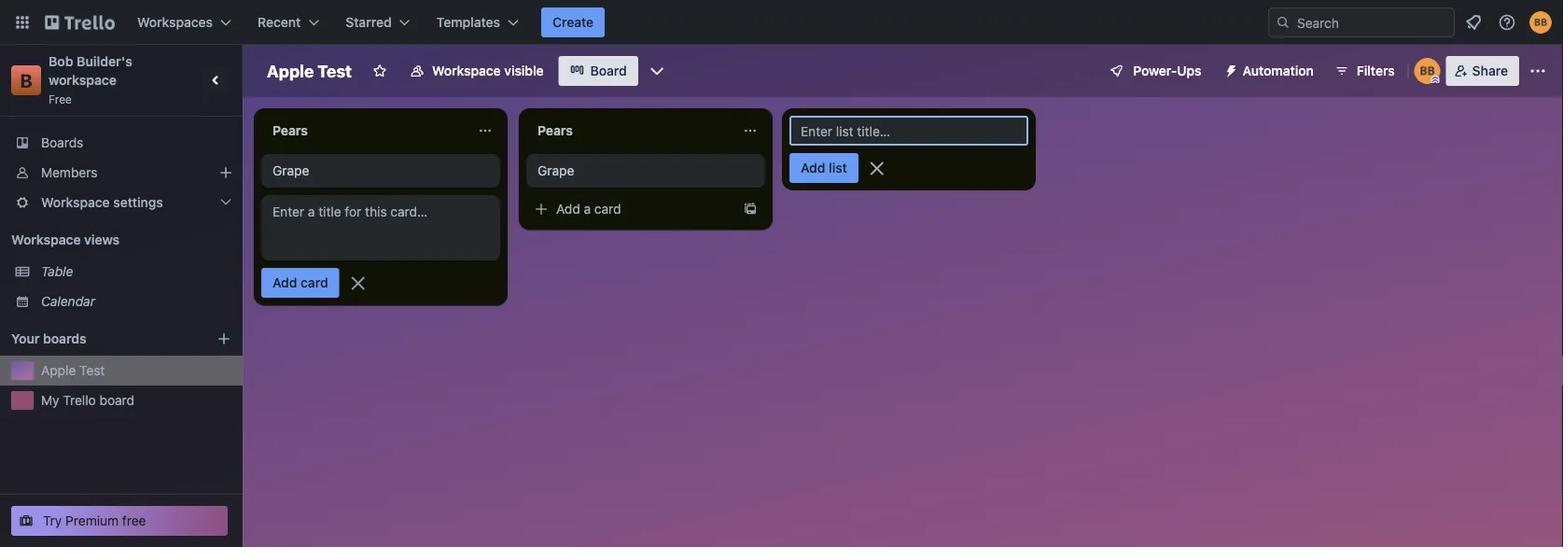 Task type: vqa. For each thing, say whether or not it's contained in the screenshot.
2nd Pears text box from right's 'grape' link
yes



Task type: describe. For each thing, give the bounding box(es) containing it.
create from template… image
[[743, 202, 758, 217]]

0 vertical spatial bob builder (bobbuilder40) image
[[1530, 11, 1553, 34]]

workspace settings button
[[0, 188, 243, 218]]

workspace views
[[11, 232, 120, 247]]

my
[[41, 393, 59, 408]]

0 horizontal spatial test
[[79, 363, 105, 378]]

table
[[41, 264, 73, 279]]

share
[[1473, 63, 1509, 78]]

0 notifications image
[[1463, 11, 1485, 34]]

sm image for add a card
[[532, 200, 551, 218]]

0 horizontal spatial apple
[[41, 363, 76, 378]]

workspace for workspace visible
[[432, 63, 501, 78]]

trello
[[63, 393, 96, 408]]

recent
[[258, 14, 301, 30]]

sm image for automation
[[1217, 56, 1243, 82]]

filters
[[1357, 63, 1395, 78]]

templates
[[437, 14, 500, 30]]

Enter list title… text field
[[790, 116, 1029, 146]]

power-
[[1134, 63, 1178, 78]]

ups
[[1178, 63, 1202, 78]]

apple inside board name text field
[[267, 61, 314, 81]]

star or unstar board image
[[373, 63, 387, 78]]

my trello board
[[41, 393, 135, 408]]

builder's
[[77, 54, 132, 69]]

Search field
[[1291, 8, 1455, 36]]

workspace for workspace settings
[[41, 195, 110, 210]]

search image
[[1276, 15, 1291, 30]]

calendar
[[41, 294, 95, 309]]

0 horizontal spatial bob builder (bobbuilder40) image
[[1415, 58, 1441, 84]]

workspace visible
[[432, 63, 544, 78]]

open information menu image
[[1498, 13, 1517, 32]]

boards link
[[0, 128, 243, 158]]

workspace
[[49, 72, 117, 88]]

bob
[[49, 54, 73, 69]]

free
[[122, 513, 146, 528]]

workspace navigation collapse icon image
[[204, 67, 230, 93]]

members link
[[0, 158, 243, 188]]

my trello board link
[[41, 391, 232, 410]]

2 grape from the left
[[538, 163, 574, 178]]

board link
[[559, 56, 638, 86]]

workspaces button
[[126, 7, 243, 37]]

create button
[[541, 7, 605, 37]]

power-ups
[[1134, 63, 1202, 78]]

automation
[[1243, 63, 1314, 78]]

create
[[553, 14, 594, 30]]

board
[[99, 393, 135, 408]]

workspace settings
[[41, 195, 163, 210]]

this member is an admin of this board. image
[[1432, 76, 1440, 84]]

views
[[84, 232, 120, 247]]

a
[[584, 201, 591, 217]]

share button
[[1447, 56, 1520, 86]]

filters button
[[1329, 56, 1401, 86]]

add
[[556, 201, 580, 217]]

your boards with 2 items element
[[11, 328, 189, 350]]

Board name text field
[[258, 56, 361, 86]]

your boards
[[11, 331, 87, 346]]



Task type: locate. For each thing, give the bounding box(es) containing it.
pears text field down board
[[527, 116, 732, 146]]

1 vertical spatial bob builder (bobbuilder40) image
[[1415, 58, 1441, 84]]

pears text field for 1st grape link from the right
[[527, 116, 732, 146]]

workspace down templates
[[432, 63, 501, 78]]

1 horizontal spatial pears text field
[[527, 116, 732, 146]]

Pears text field
[[261, 116, 467, 146], [527, 116, 732, 146]]

workspace inside button
[[432, 63, 501, 78]]

members
[[41, 165, 98, 180]]

templates button
[[425, 7, 530, 37]]

workspace
[[432, 63, 501, 78], [41, 195, 110, 210], [11, 232, 81, 247]]

add a card link
[[527, 196, 736, 222]]

apple test down recent dropdown button
[[267, 61, 352, 81]]

bob builder (bobbuilder40) image right filters
[[1415, 58, 1441, 84]]

0 vertical spatial test
[[318, 61, 352, 81]]

sm image left add
[[532, 200, 551, 218]]

0 horizontal spatial pears text field
[[261, 116, 467, 146]]

sm image inside add a card link
[[532, 200, 551, 218]]

1 horizontal spatial grape
[[538, 163, 574, 178]]

sm image inside automation button
[[1217, 56, 1243, 82]]

2 pears text field from the left
[[527, 116, 732, 146]]

1 horizontal spatial test
[[318, 61, 352, 81]]

workspace down members
[[41, 195, 110, 210]]

b link
[[11, 65, 41, 95]]

try premium free button
[[11, 506, 228, 536]]

0 horizontal spatial grape link
[[261, 154, 500, 188]]

apple
[[267, 61, 314, 81], [41, 363, 76, 378]]

workspace for workspace views
[[11, 232, 81, 247]]

apple test inside apple test link
[[41, 363, 105, 378]]

1 grape from the left
[[273, 163, 309, 178]]

apple up my
[[41, 363, 76, 378]]

workspaces
[[137, 14, 213, 30]]

boards
[[41, 135, 83, 150]]

board
[[591, 63, 627, 78]]

test left star or unstar board image
[[318, 61, 352, 81]]

0 vertical spatial workspace
[[432, 63, 501, 78]]

premium
[[66, 513, 119, 528]]

1 horizontal spatial grape link
[[527, 154, 766, 188]]

free
[[49, 92, 72, 105]]

0 vertical spatial apple test
[[267, 61, 352, 81]]

recent button
[[247, 7, 331, 37]]

0 horizontal spatial grape
[[273, 163, 309, 178]]

None submit
[[790, 153, 859, 183], [261, 268, 339, 298], [790, 153, 859, 183], [261, 268, 339, 298]]

apple test link
[[41, 361, 232, 380]]

automation button
[[1217, 56, 1325, 86]]

grape link up the enter a title for this card… "text field"
[[261, 154, 500, 188]]

1 vertical spatial workspace
[[41, 195, 110, 210]]

starred button
[[334, 7, 422, 37]]

1 pears text field from the left
[[261, 116, 467, 146]]

1 vertical spatial test
[[79, 363, 105, 378]]

workspace visible button
[[399, 56, 555, 86]]

table link
[[41, 262, 232, 281]]

bob builder (bobbuilder40) image
[[1530, 11, 1553, 34], [1415, 58, 1441, 84]]

test up my trello board
[[79, 363, 105, 378]]

grape link
[[261, 154, 500, 188], [527, 154, 766, 188]]

b
[[20, 69, 32, 91]]

bob builder (bobbuilder40) image right open information menu icon
[[1530, 11, 1553, 34]]

1 horizontal spatial apple test
[[267, 61, 352, 81]]

0 vertical spatial apple
[[267, 61, 314, 81]]

customize views image
[[648, 62, 666, 80]]

2 grape link from the left
[[527, 154, 766, 188]]

1 horizontal spatial bob builder (bobbuilder40) image
[[1530, 11, 1553, 34]]

sm image
[[1217, 56, 1243, 82], [532, 200, 551, 218]]

add board image
[[217, 331, 232, 346]]

grape link up add a card link
[[527, 154, 766, 188]]

primary element
[[0, 0, 1564, 45]]

add a card
[[556, 201, 621, 217]]

power-ups button
[[1096, 56, 1213, 86]]

boards
[[43, 331, 87, 346]]

bob builder's workspace free
[[49, 54, 136, 105]]

pears text field for first grape link from left
[[261, 116, 467, 146]]

grape
[[273, 163, 309, 178], [538, 163, 574, 178]]

card
[[595, 201, 621, 217]]

visible
[[504, 63, 544, 78]]

starred
[[346, 14, 392, 30]]

workspace up table
[[11, 232, 81, 247]]

show menu image
[[1529, 62, 1548, 80]]

1 horizontal spatial sm image
[[1217, 56, 1243, 82]]

2 vertical spatial workspace
[[11, 232, 81, 247]]

your
[[11, 331, 40, 346]]

1 vertical spatial apple test
[[41, 363, 105, 378]]

test inside board name text field
[[318, 61, 352, 81]]

sm image right ups
[[1217, 56, 1243, 82]]

try
[[43, 513, 62, 528]]

0 horizontal spatial sm image
[[532, 200, 551, 218]]

try premium free
[[43, 513, 146, 528]]

1 horizontal spatial apple
[[267, 61, 314, 81]]

1 vertical spatial sm image
[[532, 200, 551, 218]]

1 vertical spatial apple
[[41, 363, 76, 378]]

1 grape link from the left
[[261, 154, 500, 188]]

pears text field down star or unstar board image
[[261, 116, 467, 146]]

apple test up trello
[[41, 363, 105, 378]]

0 horizontal spatial apple test
[[41, 363, 105, 378]]

apple down recent dropdown button
[[267, 61, 314, 81]]

test
[[318, 61, 352, 81], [79, 363, 105, 378]]

calendar link
[[41, 292, 232, 311]]

back to home image
[[45, 7, 115, 37]]

workspace inside 'popup button'
[[41, 195, 110, 210]]

settings
[[113, 195, 163, 210]]

bob builder's workspace link
[[49, 54, 136, 88]]

Enter a title for this card… text field
[[273, 203, 493, 253]]

apple test inside board name text field
[[267, 61, 352, 81]]

apple test
[[267, 61, 352, 81], [41, 363, 105, 378]]

0 vertical spatial sm image
[[1217, 56, 1243, 82]]



